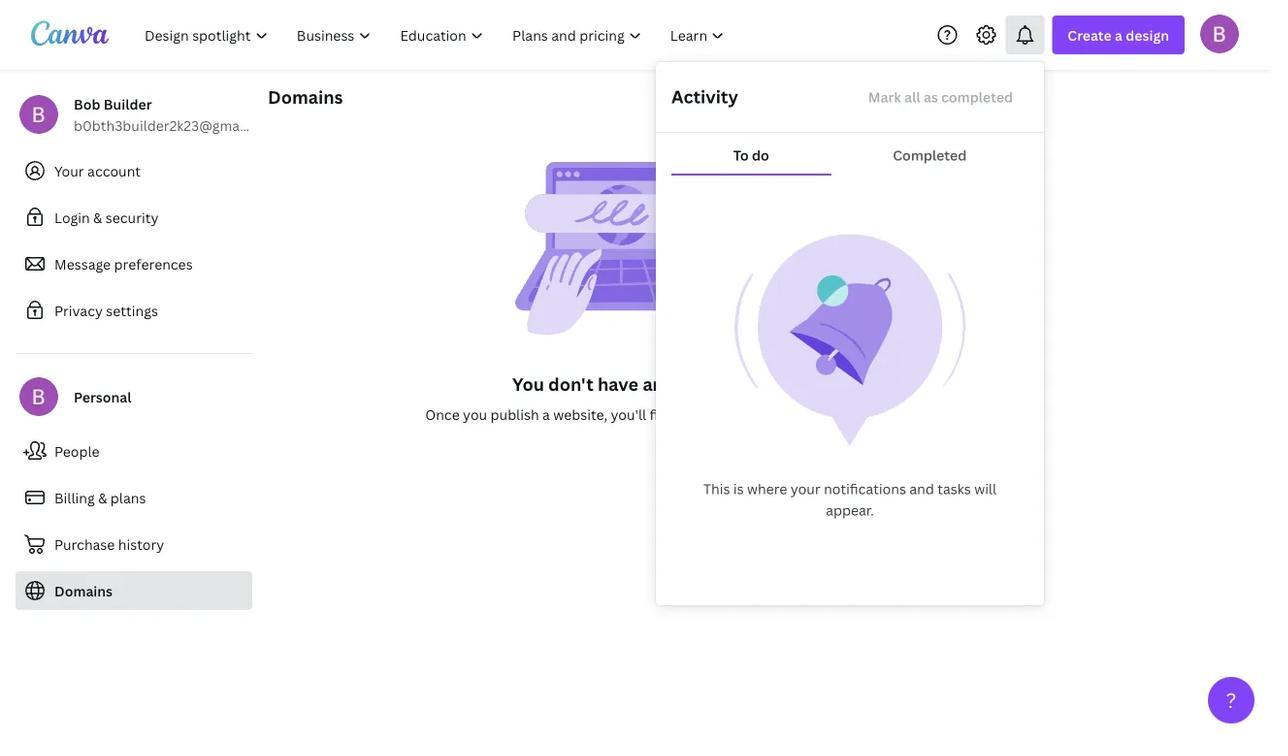Task type: vqa. For each thing, say whether or not it's contained in the screenshot.
any in the bottom of the page
yes



Task type: locate. For each thing, give the bounding box(es) containing it.
message preferences link
[[16, 245, 252, 283]]

activity
[[672, 85, 739, 109]]

any
[[643, 372, 674, 396]]

your account link
[[16, 151, 252, 190]]

tasks
[[938, 480, 972, 499]]

domains link
[[16, 572, 252, 611]]

purchase
[[54, 535, 115, 554]]

you'll
[[611, 405, 647, 424]]

privacy
[[54, 301, 103, 320]]

a right publish
[[543, 405, 550, 424]]

1 vertical spatial domains
[[54, 582, 113, 600]]

your inside this is where your notifications and tasks will appear.
[[791, 480, 821, 499]]

? button
[[1209, 678, 1255, 724]]

your right find at the bottom right
[[679, 405, 709, 424]]

a
[[1116, 26, 1123, 44], [543, 405, 550, 424]]

once
[[425, 405, 460, 424]]

a left 'design'
[[1116, 26, 1123, 44]]

billing
[[54, 489, 95, 507]]

publish
[[491, 405, 539, 424]]

completed button
[[832, 137, 1029, 174]]

1 horizontal spatial a
[[1116, 26, 1123, 44]]

message
[[54, 255, 111, 273]]

to do button
[[672, 137, 832, 174]]

is
[[734, 480, 744, 499]]

have
[[598, 372, 639, 396]]

0 vertical spatial a
[[1116, 26, 1123, 44]]

0 horizontal spatial a
[[543, 405, 550, 424]]

history
[[118, 535, 164, 554]]

don't
[[549, 372, 594, 396]]

domains left right
[[712, 405, 768, 424]]

your right where
[[791, 480, 821, 499]]

personal
[[74, 388, 131, 406]]

1 horizontal spatial your
[[791, 480, 821, 499]]

domains
[[678, 372, 751, 396], [712, 405, 768, 424]]

website,
[[554, 405, 608, 424]]

billing & plans
[[54, 489, 146, 507]]

mark all as completed
[[869, 88, 1014, 106]]

do
[[752, 146, 770, 165]]

where
[[748, 480, 788, 499]]

find
[[650, 405, 676, 424]]

mark
[[869, 88, 902, 106]]

this
[[704, 480, 730, 499]]

& right login
[[93, 208, 102, 227]]

a inside you don't have any domains once you publish a website, you'll find your domains right here.
[[543, 405, 550, 424]]

completed
[[893, 146, 967, 165]]

privacy settings link
[[16, 291, 252, 330]]

1 vertical spatial your
[[791, 480, 821, 499]]

preferences
[[114, 255, 193, 273]]

a inside dropdown button
[[1116, 26, 1123, 44]]

top level navigation element
[[132, 16, 741, 54]]

1 vertical spatial a
[[543, 405, 550, 424]]

people link
[[16, 432, 252, 471]]

all
[[905, 88, 921, 106]]

domains
[[268, 85, 343, 109], [54, 582, 113, 600]]

0 vertical spatial &
[[93, 208, 102, 227]]

domains right any
[[678, 372, 751, 396]]

your
[[679, 405, 709, 424], [791, 480, 821, 499]]

your inside you don't have any domains once you publish a website, you'll find your domains right here.
[[679, 405, 709, 424]]

bob
[[74, 95, 100, 113]]

&
[[93, 208, 102, 227], [98, 489, 107, 507]]

0 vertical spatial your
[[679, 405, 709, 424]]

& left plans
[[98, 489, 107, 507]]

1 vertical spatial &
[[98, 489, 107, 507]]

create a design
[[1068, 26, 1170, 44]]

your account
[[54, 162, 141, 180]]

create
[[1068, 26, 1112, 44]]

appear.
[[826, 501, 875, 520]]

0 horizontal spatial your
[[679, 405, 709, 424]]

to do
[[734, 146, 770, 165]]

design
[[1126, 26, 1170, 44]]

1 horizontal spatial domains
[[268, 85, 343, 109]]



Task type: describe. For each thing, give the bounding box(es) containing it.
you don't have any domains once you publish a website, you'll find your domains right here.
[[425, 372, 839, 424]]

& for billing
[[98, 489, 107, 507]]

you
[[463, 405, 488, 424]]

will
[[975, 480, 997, 499]]

plans
[[111, 489, 146, 507]]

completed
[[942, 88, 1014, 106]]

bob builder image
[[1201, 14, 1240, 53]]

to
[[734, 146, 749, 165]]

bob builder b0bth3builder2k23@gmail.com
[[74, 95, 280, 134]]

purchase history link
[[16, 525, 252, 564]]

a picture of a bell ringing. image
[[734, 234, 967, 448]]

?
[[1227, 687, 1237, 715]]

here.
[[806, 405, 839, 424]]

notifications
[[824, 480, 907, 499]]

0 vertical spatial domains
[[678, 372, 751, 396]]

you
[[513, 372, 545, 396]]

right
[[772, 405, 802, 424]]

create a design button
[[1053, 16, 1185, 54]]

this is where your notifications and tasks will appear.
[[704, 480, 997, 520]]

& for login
[[93, 208, 102, 227]]

people
[[54, 442, 100, 461]]

message preferences
[[54, 255, 193, 273]]

as
[[924, 88, 939, 106]]

and
[[910, 480, 935, 499]]

purchase history
[[54, 535, 164, 554]]

b0bth3builder2k23@gmail.com
[[74, 116, 280, 134]]

your
[[54, 162, 84, 180]]

login & security link
[[16, 198, 252, 237]]

mark all as completed button
[[853, 78, 1029, 117]]

account
[[87, 162, 141, 180]]

login & security
[[54, 208, 159, 227]]

settings
[[106, 301, 158, 320]]

builder
[[104, 95, 152, 113]]

billing & plans link
[[16, 479, 252, 517]]

login
[[54, 208, 90, 227]]

security
[[106, 208, 159, 227]]

privacy settings
[[54, 301, 158, 320]]

0 horizontal spatial domains
[[54, 582, 113, 600]]

0 vertical spatial domains
[[268, 85, 343, 109]]

1 vertical spatial domains
[[712, 405, 768, 424]]



